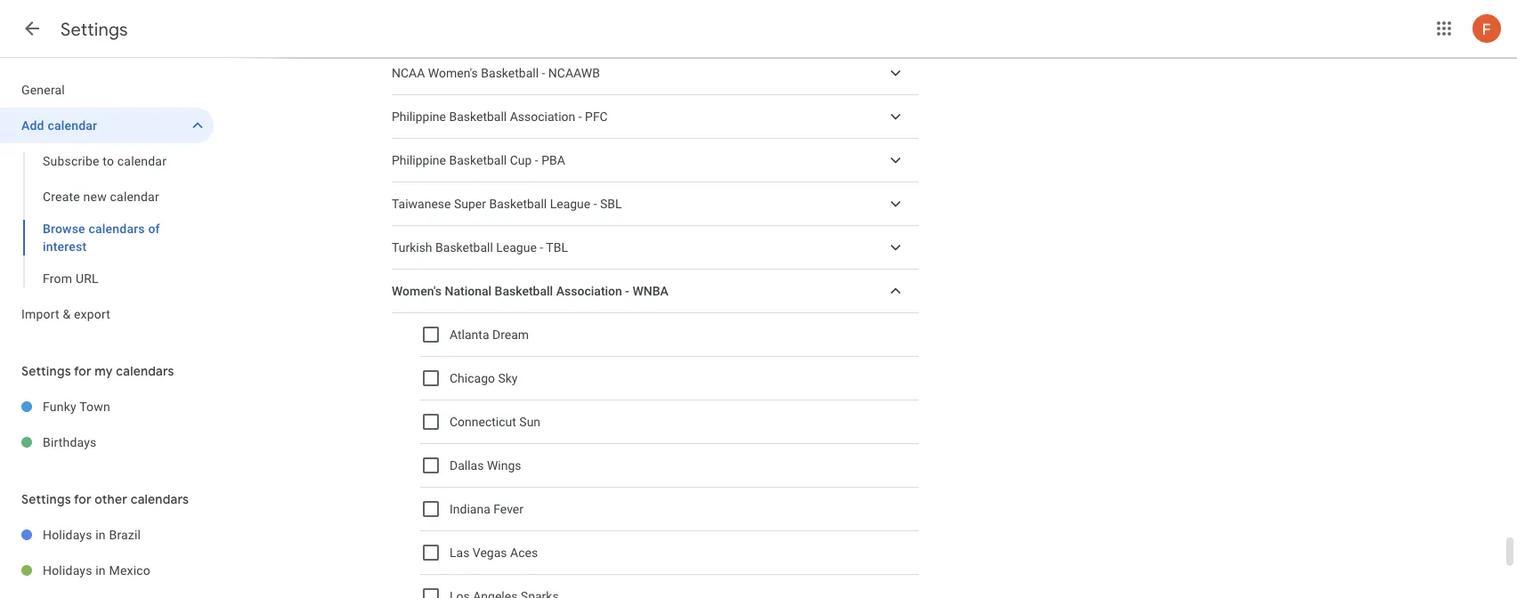 Task type: vqa. For each thing, say whether or not it's contained in the screenshot.
Women's National Basketball Association - WNBA
yes



Task type: locate. For each thing, give the bounding box(es) containing it.
calendars up holidays in brazil "link" on the left bottom of page
[[131, 492, 189, 508]]

tree
[[0, 72, 214, 332]]

0 vertical spatial settings
[[61, 18, 128, 41]]

holidays in mexico link
[[43, 553, 214, 589]]

philippine inside tree item
[[392, 109, 446, 124]]

super
[[454, 197, 486, 211]]

browse
[[43, 221, 85, 236]]

- left ncaawb
[[542, 66, 546, 80]]

- inside the taiwanese super basketball league - sbl tree item
[[594, 197, 597, 211]]

calendar inside tree item
[[48, 118, 97, 133]]

league
[[550, 197, 591, 211], [496, 240, 537, 255]]

1 philippine from the top
[[392, 109, 446, 124]]

2 holidays from the top
[[43, 563, 92, 578]]

2 in from the top
[[96, 563, 106, 578]]

women's
[[428, 66, 478, 80], [392, 284, 442, 299]]

for left my
[[74, 363, 92, 379]]

1 holidays from the top
[[43, 528, 92, 542]]

philippine down ncaa
[[392, 109, 446, 124]]

- inside philippine basketball association - pfc tree item
[[579, 109, 582, 124]]

wnba
[[633, 284, 669, 299]]

basketball up philippine basketball cup - pba
[[449, 109, 507, 124]]

- for pba
[[535, 153, 539, 168]]

indiana fever
[[450, 502, 524, 517]]

philippine up taiwanese
[[392, 153, 446, 168]]

calendars down create new calendar
[[89, 221, 145, 236]]

settings for my calendars
[[21, 363, 174, 379]]

calendars right my
[[116, 363, 174, 379]]

2 vertical spatial calendar
[[110, 189, 159, 204]]

calendar up subscribe
[[48, 118, 97, 133]]

- for tbl
[[540, 240, 544, 255]]

import
[[21, 307, 59, 322]]

tbl
[[546, 240, 568, 255]]

from
[[43, 271, 72, 286]]

- for ncaawb
[[542, 66, 546, 80]]

1 vertical spatial calendars
[[116, 363, 174, 379]]

vegas
[[473, 546, 507, 561]]

2 vertical spatial settings
[[21, 492, 71, 508]]

town
[[79, 400, 110, 414]]

add calendar
[[21, 118, 97, 133]]

2 philippine from the top
[[392, 153, 446, 168]]

in
[[96, 528, 106, 542], [96, 563, 106, 578]]

- left wnba on the top of page
[[626, 284, 630, 299]]

ncaa women's basketball - ncaawb
[[392, 66, 600, 80]]

- inside philippine basketball cup - pba tree item
[[535, 153, 539, 168]]

1 horizontal spatial league
[[550, 197, 591, 211]]

group
[[0, 143, 214, 297]]

philippine for philippine basketball cup - pba
[[392, 153, 446, 168]]

-
[[542, 66, 546, 80], [579, 109, 582, 124], [535, 153, 539, 168], [594, 197, 597, 211], [540, 240, 544, 255], [626, 284, 630, 299]]

calendars
[[89, 221, 145, 236], [116, 363, 174, 379], [131, 492, 189, 508]]

1 vertical spatial holidays
[[43, 563, 92, 578]]

association down tbl
[[556, 284, 623, 299]]

calendar
[[48, 118, 97, 133], [117, 154, 167, 168], [110, 189, 159, 204]]

1 vertical spatial for
[[74, 492, 92, 508]]

add
[[21, 118, 44, 133]]

settings for my calendars tree
[[0, 389, 214, 461]]

philippine inside tree item
[[392, 153, 446, 168]]

settings right go back icon
[[61, 18, 128, 41]]

women's down turkish
[[392, 284, 442, 299]]

calendar right "to"
[[117, 154, 167, 168]]

turkish
[[392, 240, 433, 255]]

in left brazil
[[96, 528, 106, 542]]

1 vertical spatial association
[[556, 284, 623, 299]]

0 vertical spatial calendars
[[89, 221, 145, 236]]

association
[[510, 109, 576, 124], [556, 284, 623, 299]]

calendars for my
[[116, 363, 174, 379]]

calendar for subscribe to calendar
[[117, 154, 167, 168]]

funky
[[43, 400, 76, 414]]

- left tbl
[[540, 240, 544, 255]]

league left tbl
[[496, 240, 537, 255]]

- left sbl
[[594, 197, 597, 211]]

basketball up national
[[436, 240, 493, 255]]

philippine basketball association - pfc tree item
[[392, 95, 919, 139]]

0 vertical spatial calendar
[[48, 118, 97, 133]]

brazil
[[109, 528, 141, 542]]

0 vertical spatial in
[[96, 528, 106, 542]]

0 vertical spatial for
[[74, 363, 92, 379]]

women's right ncaa
[[428, 66, 478, 80]]

0 vertical spatial association
[[510, 109, 576, 124]]

in inside "link"
[[96, 528, 106, 542]]

holidays in brazil link
[[43, 518, 214, 553]]

settings up holidays in brazil on the bottom of page
[[21, 492, 71, 508]]

subscribe
[[43, 154, 99, 168]]

las
[[450, 546, 470, 561]]

- for pfc
[[579, 109, 582, 124]]

las vegas aces
[[450, 546, 538, 561]]

go back image
[[21, 18, 43, 39]]

general
[[21, 82, 65, 97]]

calendar up of
[[110, 189, 159, 204]]

aces
[[510, 546, 538, 561]]

sun
[[520, 415, 541, 430]]

settings for settings for other calendars
[[21, 492, 71, 508]]

dallas wings
[[450, 459, 522, 473]]

basketball
[[481, 66, 539, 80], [449, 109, 507, 124], [449, 153, 507, 168], [489, 197, 547, 211], [436, 240, 493, 255], [495, 284, 553, 299]]

1 vertical spatial in
[[96, 563, 106, 578]]

1 vertical spatial calendar
[[117, 154, 167, 168]]

calendars inside browse calendars of interest
[[89, 221, 145, 236]]

for
[[74, 363, 92, 379], [74, 492, 92, 508]]

1 in from the top
[[96, 528, 106, 542]]

settings
[[61, 18, 128, 41], [21, 363, 71, 379], [21, 492, 71, 508]]

1 vertical spatial women's
[[392, 284, 442, 299]]

in left mexico
[[96, 563, 106, 578]]

settings heading
[[61, 18, 128, 41]]

holidays for holidays in brazil
[[43, 528, 92, 542]]

0 vertical spatial holidays
[[43, 528, 92, 542]]

association up pba
[[510, 109, 576, 124]]

- left pfc
[[579, 109, 582, 124]]

1 vertical spatial philippine
[[392, 153, 446, 168]]

- inside ncaa women's basketball - ncaawb tree item
[[542, 66, 546, 80]]

holidays
[[43, 528, 92, 542], [43, 563, 92, 578]]

atlanta
[[450, 328, 490, 342]]

settings up funky
[[21, 363, 71, 379]]

from url
[[43, 271, 99, 286]]

holidays up 'holidays in mexico'
[[43, 528, 92, 542]]

birthdays link
[[43, 425, 214, 461]]

holidays down holidays in brazil on the bottom of page
[[43, 563, 92, 578]]

chicago sky
[[450, 371, 518, 386]]

- right cup at left
[[535, 153, 539, 168]]

for left the 'other'
[[74, 492, 92, 508]]

philippine for philippine basketball association - pfc
[[392, 109, 446, 124]]

basketball inside tree item
[[449, 109, 507, 124]]

league left sbl
[[550, 197, 591, 211]]

add calendar tree item
[[0, 108, 214, 143]]

1 for from the top
[[74, 363, 92, 379]]

2 vertical spatial calendars
[[131, 492, 189, 508]]

new
[[83, 189, 107, 204]]

settings for other calendars tree
[[0, 518, 214, 599]]

1 vertical spatial league
[[496, 240, 537, 255]]

- inside turkish basketball league - tbl tree item
[[540, 240, 544, 255]]

browse calendars of interest
[[43, 221, 160, 254]]

2 for from the top
[[74, 492, 92, 508]]

0 vertical spatial philippine
[[392, 109, 446, 124]]

dream
[[493, 328, 529, 342]]

settings for settings for my calendars
[[21, 363, 71, 379]]

1 vertical spatial settings
[[21, 363, 71, 379]]

holidays inside "link"
[[43, 528, 92, 542]]

atlanta dream
[[450, 328, 529, 342]]

connecticut
[[450, 415, 517, 430]]

create new calendar
[[43, 189, 159, 204]]

philippine basketball cup - pba tree item
[[392, 139, 919, 183]]

philippine
[[392, 109, 446, 124], [392, 153, 446, 168]]

sky
[[498, 371, 518, 386]]

to
[[103, 154, 114, 168]]

funky town
[[43, 400, 110, 414]]

wings
[[487, 459, 522, 473]]



Task type: describe. For each thing, give the bounding box(es) containing it.
turkish basketball league - tbl
[[392, 240, 568, 255]]

basketball up dream
[[495, 284, 553, 299]]

indiana
[[450, 502, 491, 517]]

women's national basketball association - wnba
[[392, 284, 669, 299]]

women's national basketball association - wnba tree item
[[392, 270, 919, 314]]

holidays in mexico
[[43, 563, 151, 578]]

fever
[[494, 502, 524, 517]]

&
[[63, 307, 71, 322]]

calendars for other
[[131, 492, 189, 508]]

for for my
[[74, 363, 92, 379]]

0 vertical spatial women's
[[428, 66, 478, 80]]

in for mexico
[[96, 563, 106, 578]]

subscribe to calendar
[[43, 154, 167, 168]]

connecticut sun
[[450, 415, 541, 430]]

birthdays
[[43, 435, 97, 450]]

taiwanese super basketball league - sbl tree item
[[392, 183, 919, 226]]

tree containing general
[[0, 72, 214, 332]]

pba
[[542, 153, 566, 168]]

chicago
[[450, 371, 495, 386]]

mexico
[[109, 563, 151, 578]]

taiwanese
[[392, 197, 451, 211]]

dallas
[[450, 459, 484, 473]]

funky town tree item
[[0, 389, 214, 425]]

national
[[445, 284, 492, 299]]

group containing subscribe to calendar
[[0, 143, 214, 297]]

create
[[43, 189, 80, 204]]

pfc
[[585, 109, 608, 124]]

my
[[95, 363, 113, 379]]

basketball down cup at left
[[489, 197, 547, 211]]

other
[[95, 492, 128, 508]]

holidays in mexico tree item
[[0, 553, 214, 589]]

calendar for create new calendar
[[110, 189, 159, 204]]

association inside women's national basketball association - wnba tree item
[[556, 284, 623, 299]]

sbl
[[600, 197, 622, 211]]

0 vertical spatial league
[[550, 197, 591, 211]]

basketball up the philippine basketball association - pfc
[[481, 66, 539, 80]]

export
[[74, 307, 111, 322]]

0 horizontal spatial league
[[496, 240, 537, 255]]

holidays for holidays in mexico
[[43, 563, 92, 578]]

association inside philippine basketball association - pfc tree item
[[510, 109, 576, 124]]

turkish basketball league - tbl tree item
[[392, 226, 919, 270]]

ncaa women's basketball - ncaawb tree item
[[392, 52, 919, 95]]

ncaa
[[392, 66, 425, 80]]

cup
[[510, 153, 532, 168]]

import & export
[[21, 307, 111, 322]]

birthdays tree item
[[0, 425, 214, 461]]

basketball left cup at left
[[449, 153, 507, 168]]

of
[[148, 221, 160, 236]]

for for other
[[74, 492, 92, 508]]

in for brazil
[[96, 528, 106, 542]]

settings for settings
[[61, 18, 128, 41]]

- inside women's national basketball association - wnba tree item
[[626, 284, 630, 299]]

interest
[[43, 239, 87, 254]]

settings for other calendars
[[21, 492, 189, 508]]

ncaawb
[[549, 66, 600, 80]]

holidays in brazil
[[43, 528, 141, 542]]

url
[[76, 271, 99, 286]]

philippine basketball cup - pba
[[392, 153, 566, 168]]

holidays in brazil tree item
[[0, 518, 214, 553]]

philippine basketball association - pfc
[[392, 109, 608, 124]]

taiwanese super basketball league - sbl
[[392, 197, 622, 211]]



